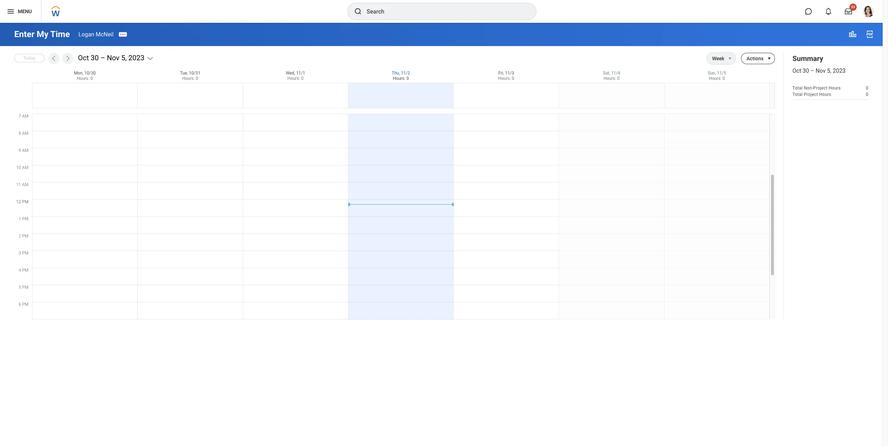 Task type: locate. For each thing, give the bounding box(es) containing it.
4
[[19, 268, 21, 273]]

3 hours: 0 from the left
[[288, 76, 304, 81]]

4 pm
[[19, 268, 29, 273]]

hours down total non-project hours
[[820, 92, 832, 97]]

pm
[[22, 199, 29, 204], [22, 217, 29, 222], [22, 234, 29, 239], [22, 251, 29, 256], [22, 268, 29, 273], [22, 285, 29, 290], [22, 302, 29, 307]]

6 pm from the top
[[22, 285, 29, 290]]

1 am from the top
[[22, 114, 29, 119]]

pm right 4
[[22, 268, 29, 273]]

sun, 11/5
[[708, 71, 726, 76]]

pm right 3
[[22, 251, 29, 256]]

hours: 0 down sat, 11/4
[[604, 76, 620, 81]]

pm for 6 pm
[[22, 302, 29, 307]]

sun,
[[708, 71, 716, 76]]

am for 10 am
[[22, 165, 29, 170]]

am for 9 am
[[22, 148, 29, 153]]

non-
[[804, 86, 814, 91]]

total
[[793, 86, 803, 91], [793, 92, 803, 97]]

hours: 0 down wed, 11/1
[[288, 76, 304, 81]]

1 total from the top
[[793, 86, 803, 91]]

oct down summary at top
[[793, 67, 802, 74]]

oct up mon, 10/30
[[78, 54, 89, 62]]

30 up 10/30
[[91, 54, 99, 62]]

caret down image for week
[[726, 56, 735, 61]]

1 vertical spatial –
[[811, 67, 815, 74]]

hours: 0 down the thu, 11/2
[[393, 76, 409, 81]]

hours: 0 down fri, 11/3
[[499, 76, 515, 81]]

profile logan mcneil image
[[863, 6, 875, 19]]

hours: down wed, 11/1
[[288, 76, 300, 81]]

today button
[[14, 54, 44, 62]]

am for 8 am
[[22, 131, 29, 136]]

chevron right image
[[64, 55, 71, 62]]

hours: down sat, 11/4
[[604, 76, 617, 81]]

12
[[16, 199, 21, 204]]

7
[[19, 114, 21, 119]]

0 horizontal spatial oct
[[78, 54, 89, 62]]

caret down image right the actions
[[765, 56, 774, 61]]

caret down image
[[726, 56, 735, 61], [765, 56, 774, 61]]

chevron left image
[[50, 55, 57, 62]]

oct 30 – nov 5, 2023 down summary at top
[[793, 67, 846, 74]]

1 horizontal spatial caret down image
[[765, 56, 774, 61]]

tue, 10/31
[[180, 71, 200, 76]]

1 vertical spatial oct 30 – nov 5, 2023
[[793, 67, 846, 74]]

caret down image right week
[[726, 56, 735, 61]]

enter my time
[[14, 29, 70, 39]]

am right 10
[[22, 165, 29, 170]]

total project hours
[[793, 92, 832, 97]]

hours: down fri, 11/3
[[499, 76, 511, 81]]

0 vertical spatial total
[[793, 86, 803, 91]]

pm for 12 pm
[[22, 199, 29, 204]]

total down total non-project hours
[[793, 92, 803, 97]]

10
[[16, 165, 21, 170]]

pm right 6
[[22, 302, 29, 307]]

nov down summary at top
[[816, 67, 826, 74]]

pm for 2 pm
[[22, 234, 29, 239]]

logan
[[79, 31, 94, 38]]

0 horizontal spatial oct 30 – nov 5, 2023
[[78, 54, 145, 62]]

pm right 2
[[22, 234, 29, 239]]

time
[[50, 29, 70, 39]]

2023 up total non-project hours
[[833, 67, 846, 74]]

menu
[[18, 8, 32, 14]]

0 horizontal spatial caret down image
[[726, 56, 735, 61]]

today
[[23, 55, 36, 61]]

6
[[19, 302, 21, 307]]

6 hours: from the left
[[604, 76, 617, 81]]

5 pm from the top
[[22, 268, 29, 273]]

2023 left the chevron down image
[[128, 54, 145, 62]]

1 vertical spatial 5,
[[828, 67, 832, 74]]

hours: 0 down mon, 10/30
[[77, 76, 93, 81]]

0 horizontal spatial 30
[[91, 54, 99, 62]]

fri, 11/3
[[499, 71, 514, 76]]

8 am
[[19, 131, 29, 136]]

11/1
[[296, 71, 305, 76]]

nov
[[107, 54, 120, 62], [816, 67, 826, 74]]

0 horizontal spatial 5,
[[121, 54, 127, 62]]

11/3
[[505, 71, 514, 76]]

–
[[101, 54, 105, 62], [811, 67, 815, 74]]

am right the 8
[[22, 131, 29, 136]]

oct 30 – nov 5, 2023
[[78, 54, 145, 62], [793, 67, 846, 74]]

week button
[[707, 53, 725, 64]]

5 pm
[[19, 285, 29, 290]]

hours: down the thu, 11/2
[[393, 76, 406, 81]]

nov down mcneil
[[107, 54, 120, 62]]

10/31
[[189, 71, 200, 76]]

1 vertical spatial 2023
[[833, 67, 846, 74]]

am right 9
[[22, 148, 29, 153]]

5,
[[121, 54, 127, 62], [828, 67, 832, 74]]

0
[[90, 76, 93, 81], [196, 76, 198, 81], [301, 76, 304, 81], [407, 76, 409, 81], [512, 76, 515, 81], [618, 76, 620, 81], [723, 76, 725, 81], [866, 86, 869, 91], [866, 92, 869, 97]]

5, left the chevron down image
[[121, 54, 127, 62]]

7 hours: from the left
[[709, 76, 722, 81]]

pm right 1
[[22, 217, 29, 222]]

0 horizontal spatial nov
[[107, 54, 120, 62]]

tue,
[[180, 71, 188, 76]]

2 total from the top
[[793, 92, 803, 97]]

– down summary at top
[[811, 67, 815, 74]]

mon,
[[74, 71, 83, 76]]

oct
[[78, 54, 89, 62], [793, 67, 802, 74]]

hours: down the sun, 11/5
[[709, 76, 722, 81]]

view printable version (pdf) image
[[866, 30, 875, 39]]

hours up total project hours on the right of the page
[[829, 86, 841, 91]]

1 vertical spatial total
[[793, 92, 803, 97]]

30
[[91, 54, 99, 62], [803, 67, 810, 74]]

3 pm
[[19, 251, 29, 256]]

logan mcneil link
[[79, 31, 114, 38]]

project down non-
[[804, 92, 819, 97]]

hours: 0 down the sun, 11/5
[[709, 76, 725, 81]]

0 horizontal spatial –
[[101, 54, 105, 62]]

project up total project hours on the right of the page
[[814, 86, 828, 91]]

summary
[[793, 54, 824, 63]]

2 am from the top
[[22, 131, 29, 136]]

thu, 11/2
[[392, 71, 410, 76]]

0 vertical spatial 30
[[91, 54, 99, 62]]

caret down image for actions
[[765, 56, 774, 61]]

project
[[814, 86, 828, 91], [804, 92, 819, 97]]

pm right the 12
[[22, 199, 29, 204]]

7 pm from the top
[[22, 302, 29, 307]]

1 vertical spatial nov
[[816, 67, 826, 74]]

1 horizontal spatial 2023
[[833, 67, 846, 74]]

11/2
[[401, 71, 410, 76]]

1 horizontal spatial 30
[[803, 67, 810, 74]]

0 vertical spatial nov
[[107, 54, 120, 62]]

am
[[22, 114, 29, 119], [22, 131, 29, 136], [22, 148, 29, 153], [22, 165, 29, 170], [22, 182, 29, 187]]

1 vertical spatial oct
[[793, 67, 802, 74]]

am right "7"
[[22, 114, 29, 119]]

1 pm from the top
[[22, 199, 29, 204]]

actions
[[747, 56, 764, 61]]

hours: 0 down tue, 10/31
[[182, 76, 198, 81]]

0 vertical spatial project
[[814, 86, 828, 91]]

0 vertical spatial 2023
[[128, 54, 145, 62]]

33 button
[[841, 4, 857, 19]]

pm right 5
[[22, 285, 29, 290]]

1 horizontal spatial oct 30 – nov 5, 2023
[[793, 67, 846, 74]]

12 pm
[[16, 199, 29, 204]]

1 horizontal spatial oct
[[793, 67, 802, 74]]

5, up total non-project hours
[[828, 67, 832, 74]]

10/30
[[84, 71, 96, 76]]

5 am from the top
[[22, 182, 29, 187]]

3 am from the top
[[22, 148, 29, 153]]

total for total non-project hours
[[793, 86, 803, 91]]

total left non-
[[793, 86, 803, 91]]

fri,
[[499, 71, 504, 76]]

logan mcneil
[[79, 31, 114, 38]]

4 hours: 0 from the left
[[393, 76, 409, 81]]

hours: 0
[[77, 76, 93, 81], [182, 76, 198, 81], [288, 76, 304, 81], [393, 76, 409, 81], [499, 76, 515, 81], [604, 76, 620, 81], [709, 76, 725, 81]]

4 am from the top
[[22, 165, 29, 170]]

2 caret down image from the left
[[765, 56, 774, 61]]

2 hours: 0 from the left
[[182, 76, 198, 81]]

6 hours: 0 from the left
[[604, 76, 620, 81]]

hours
[[829, 86, 841, 91], [820, 92, 832, 97]]

hours: down mon, 10/30
[[77, 76, 89, 81]]

– down mcneil
[[101, 54, 105, 62]]

0 vertical spatial 5,
[[121, 54, 127, 62]]

30 down summary at top
[[803, 67, 810, 74]]

oct 30 – nov 5, 2023 down mcneil
[[78, 54, 145, 62]]

1 caret down image from the left
[[726, 56, 735, 61]]

justify image
[[6, 7, 15, 16]]

8
[[19, 131, 21, 136]]

wed,
[[286, 71, 295, 76]]

0 horizontal spatial 2023
[[128, 54, 145, 62]]

0 vertical spatial –
[[101, 54, 105, 62]]

4 pm from the top
[[22, 251, 29, 256]]

0 vertical spatial oct 30 – nov 5, 2023
[[78, 54, 145, 62]]

hours:
[[77, 76, 89, 81], [182, 76, 195, 81], [288, 76, 300, 81], [393, 76, 406, 81], [499, 76, 511, 81], [604, 76, 617, 81], [709, 76, 722, 81]]

hours: down tue, 10/31
[[182, 76, 195, 81]]

mon, 10/30
[[74, 71, 96, 76]]

2 pm from the top
[[22, 217, 29, 222]]

chevron down image
[[147, 55, 154, 62]]

am right 11
[[22, 182, 29, 187]]

am for 7 am
[[22, 114, 29, 119]]

2023
[[128, 54, 145, 62], [833, 67, 846, 74]]

3 pm from the top
[[22, 234, 29, 239]]

5
[[19, 285, 21, 290]]

am for 11 am
[[22, 182, 29, 187]]



Task type: vqa. For each thing, say whether or not it's contained in the screenshot.
Watson in the top of the page
no



Task type: describe. For each thing, give the bounding box(es) containing it.
sat,
[[603, 71, 611, 76]]

view related information image
[[849, 30, 858, 39]]

1 vertical spatial hours
[[820, 92, 832, 97]]

0 vertical spatial hours
[[829, 86, 841, 91]]

1 hours: from the left
[[77, 76, 89, 81]]

3
[[19, 251, 21, 256]]

inbox large image
[[845, 8, 853, 15]]

pm for 1 pm
[[22, 217, 29, 222]]

search image
[[354, 7, 363, 16]]

1 horizontal spatial nov
[[816, 67, 826, 74]]

notifications large image
[[825, 8, 833, 15]]

my
[[37, 29, 48, 39]]

menu button
[[0, 0, 41, 23]]

11/5
[[717, 71, 726, 76]]

thu,
[[392, 71, 400, 76]]

7 am
[[19, 114, 29, 119]]

5 hours: 0 from the left
[[499, 76, 515, 81]]

11/4
[[612, 71, 621, 76]]

pm for 5 pm
[[22, 285, 29, 290]]

3 hours: from the left
[[288, 76, 300, 81]]

2
[[19, 234, 21, 239]]

9 am
[[19, 148, 29, 153]]

33
[[852, 5, 856, 9]]

1 vertical spatial 30
[[803, 67, 810, 74]]

total for total project hours
[[793, 92, 803, 97]]

Search Workday  search field
[[367, 4, 522, 19]]

11
[[16, 182, 21, 187]]

week
[[713, 56, 725, 61]]

5 hours: from the left
[[499, 76, 511, 81]]

2 hours: from the left
[[182, 76, 195, 81]]

11 am
[[16, 182, 29, 187]]

1 vertical spatial project
[[804, 92, 819, 97]]

10 am
[[16, 165, 29, 170]]

2 pm
[[19, 234, 29, 239]]

4 hours: from the left
[[393, 76, 406, 81]]

1 horizontal spatial 5,
[[828, 67, 832, 74]]

total non-project hours
[[793, 86, 841, 91]]

mcneil
[[96, 31, 114, 38]]

1 pm
[[19, 217, 29, 222]]

pm for 3 pm
[[22, 251, 29, 256]]

1 horizontal spatial –
[[811, 67, 815, 74]]

9
[[19, 148, 21, 153]]

enter my time main content
[[0, 0, 883, 406]]

actions button
[[742, 53, 764, 64]]

1 hours: 0 from the left
[[77, 76, 93, 81]]

7 hours: 0 from the left
[[709, 76, 725, 81]]

sat, 11/4
[[603, 71, 621, 76]]

0 vertical spatial oct
[[78, 54, 89, 62]]

1
[[19, 217, 21, 222]]

6 pm
[[19, 302, 29, 307]]

pm for 4 pm
[[22, 268, 29, 273]]

enter
[[14, 29, 35, 39]]

wed, 11/1
[[286, 71, 305, 76]]



